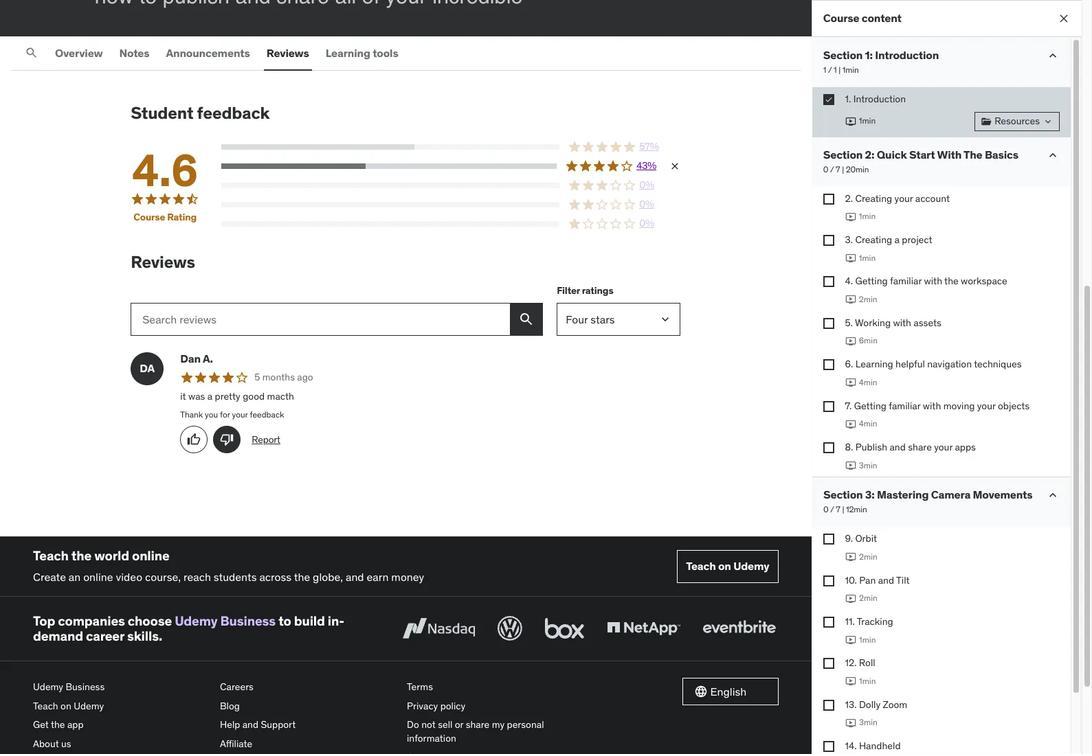 Task type: vqa. For each thing, say whether or not it's contained in the screenshot.
the "13. Dolly Zoom"
yes



Task type: describe. For each thing, give the bounding box(es) containing it.
careers
[[220, 681, 254, 694]]

play creating your account image
[[845, 211, 856, 222]]

submit search image
[[518, 311, 535, 328]]

it
[[180, 390, 186, 403]]

| inside section 3: mastering camera movements 0 / 7 | 12min
[[842, 505, 844, 515]]

play orbit image
[[845, 552, 856, 563]]

1 vertical spatial feedback
[[250, 409, 284, 420]]

techniques
[[974, 358, 1022, 371]]

14. handheld
[[845, 740, 901, 753]]

da
[[140, 362, 155, 376]]

zoom
[[883, 699, 907, 711]]

app
[[67, 719, 84, 732]]

your left account
[[895, 192, 913, 205]]

12. roll
[[845, 657, 875, 670]]

your left the apps
[[934, 441, 953, 454]]

support
[[261, 719, 296, 732]]

course for course content
[[823, 11, 859, 25]]

4.
[[845, 275, 853, 288]]

udemy up app
[[74, 700, 104, 713]]

1 1 from the left
[[823, 65, 826, 75]]

thank you for your feedback
[[180, 409, 284, 420]]

13.
[[845, 699, 857, 711]]

play creating a project image
[[845, 253, 856, 264]]

help
[[220, 719, 240, 732]]

5 months ago
[[254, 371, 313, 384]]

apps
[[955, 441, 976, 454]]

good
[[243, 390, 265, 403]]

section for section 1: introduction
[[823, 48, 863, 62]]

| inside section 2: quick start with the basics 0 / 7 | 20min
[[842, 164, 844, 174]]

build
[[294, 613, 325, 629]]

familiar for the
[[890, 275, 922, 288]]

the up an on the left of page
[[71, 548, 92, 565]]

video
[[116, 571, 142, 584]]

section for section 3: mastering camera movements
[[823, 488, 863, 502]]

information
[[407, 733, 456, 745]]

11. tracking
[[845, 616, 893, 628]]

content
[[862, 11, 902, 25]]

section for section 2: quick start with the basics
[[823, 147, 863, 161]]

teach inside udemy business teach on udemy get the app about us
[[33, 700, 58, 713]]

getting for 7.
[[854, 400, 887, 412]]

0 vertical spatial feedback
[[197, 103, 270, 124]]

a for creating
[[895, 234, 900, 246]]

5. working with assets
[[845, 317, 942, 329]]

xsmall image for 8. publish and share your apps
[[823, 443, 834, 454]]

1 vertical spatial udemy business link
[[33, 679, 209, 698]]

with for moving
[[923, 400, 941, 412]]

tilt
[[896, 574, 910, 587]]

0 horizontal spatial online
[[83, 571, 113, 584]]

/ inside section 3: mastering camera movements 0 / 7 | 12min
[[830, 505, 834, 515]]

english
[[710, 685, 747, 699]]

volkswagen image
[[495, 614, 525, 644]]

policy
[[440, 700, 466, 713]]

with for the
[[924, 275, 942, 288]]

2 1 from the left
[[834, 65, 837, 75]]

the
[[964, 147, 982, 161]]

your right for
[[232, 409, 248, 420]]

43% button
[[222, 160, 681, 173]]

udemy up eventbrite image
[[734, 560, 770, 574]]

careers blog help and support affiliate
[[220, 681, 296, 751]]

3min for dolly
[[859, 718, 877, 728]]

box image
[[541, 614, 587, 644]]

1.
[[845, 93, 851, 105]]

8. publish and share your apps
[[845, 441, 976, 454]]

working
[[855, 317, 891, 329]]

1 vertical spatial with
[[893, 317, 911, 329]]

pan
[[859, 574, 876, 587]]

4min for getting
[[859, 419, 877, 429]]

4. getting familiar with the workspace
[[845, 275, 1008, 288]]

0 horizontal spatial reviews
[[131, 252, 195, 273]]

the inside udemy business teach on udemy get the app about us
[[51, 719, 65, 732]]

xsmall image for 11. tracking
[[823, 617, 834, 628]]

do
[[407, 719, 419, 732]]

play getting familiar with the workspace image
[[845, 294, 856, 305]]

11.
[[845, 616, 855, 628]]

play introduction image
[[845, 116, 856, 127]]

play roll image
[[845, 677, 856, 688]]

play working with assets image
[[845, 336, 856, 347]]

and right publish
[[890, 441, 906, 454]]

udemy up get at bottom
[[33, 681, 63, 694]]

terms link
[[407, 679, 583, 698]]

business inside udemy business teach on udemy get the app about us
[[66, 681, 105, 694]]

introduction inside section 1: introduction 1 / 1 | 1min
[[875, 48, 939, 62]]

student feedback
[[131, 103, 270, 124]]

english button
[[682, 679, 778, 706]]

skills.
[[127, 629, 162, 645]]

filter ratings
[[557, 284, 614, 297]]

help and support link
[[220, 717, 396, 736]]

student
[[131, 103, 193, 124]]

to build in- demand career skills.
[[33, 613, 344, 645]]

1 0% from the top
[[639, 179, 654, 191]]

was
[[188, 390, 205, 403]]

affiliate
[[220, 738, 252, 751]]

workspace
[[961, 275, 1008, 288]]

1 vertical spatial introduction
[[854, 93, 906, 105]]

1min right play introduction "image"
[[859, 116, 876, 126]]

xsmall image for 4. getting familiar with the workspace
[[823, 277, 834, 288]]

eventbrite image
[[699, 614, 778, 644]]

3 0% button from the top
[[222, 217, 681, 231]]

3.
[[845, 234, 853, 246]]

Search reviews text field
[[131, 303, 510, 336]]

play tracking image
[[845, 635, 856, 646]]

xsmall image for 12. roll
[[823, 659, 834, 670]]

2 0% from the top
[[639, 198, 654, 211]]

xsmall image for 10. pan and tilt
[[823, 576, 834, 587]]

about
[[33, 738, 59, 751]]

personal
[[507, 719, 544, 732]]

/ right 0:26
[[147, 11, 152, 23]]

xsmall image for 6. learning helpful navigation techniques
[[823, 360, 834, 371]]

helpful
[[896, 358, 925, 371]]

learning tools button
[[323, 37, 401, 70]]

course content
[[823, 11, 902, 25]]

2min for getting
[[859, 294, 877, 304]]

an
[[69, 571, 81, 584]]

2 0% button from the top
[[222, 198, 681, 212]]

small image inside english button
[[694, 685, 708, 699]]

0 vertical spatial udemy business link
[[175, 613, 276, 629]]

you
[[205, 409, 218, 420]]

with
[[937, 147, 962, 161]]

xsmall image for 2. creating your account
[[823, 194, 834, 205]]

resources
[[995, 115, 1040, 127]]

xsmall image right resources on the top
[[1043, 116, 1054, 127]]

moving
[[944, 400, 975, 412]]

xsmall image for 5. working with assets
[[823, 318, 834, 329]]

announcements
[[166, 46, 250, 60]]

learning inside sidebar "element"
[[856, 358, 893, 371]]

57% button
[[222, 140, 681, 154]]

add note image
[[183, 9, 199, 26]]

across
[[259, 571, 292, 584]]

notes button
[[117, 37, 152, 70]]

play pan and tilt image
[[845, 594, 856, 605]]

and inside careers blog help and support affiliate
[[242, 719, 259, 732]]

2. creating your account
[[845, 192, 950, 205]]

xsmall image for 3. creating a project
[[823, 235, 834, 246]]

small image for section 3: mastering camera movements
[[1046, 489, 1060, 503]]

0 vertical spatial on
[[718, 560, 731, 574]]

mark as helpful image
[[187, 433, 201, 447]]

1. introduction
[[845, 93, 906, 105]]

section 2: quick start with the basics button
[[823, 147, 1018, 161]]

udemy business teach on udemy get the app about us
[[33, 681, 105, 751]]

notes
[[119, 46, 149, 60]]

reach
[[183, 571, 211, 584]]

familiar for moving
[[889, 400, 921, 412]]

dan a.
[[180, 352, 213, 366]]

1 vertical spatial teach on udemy link
[[33, 698, 209, 717]]

and inside the teach the world online create an online video course, reach students across the globe, and earn money
[[346, 571, 364, 584]]

blog
[[220, 700, 240, 713]]

ratings
[[582, 284, 614, 297]]

choose
[[128, 613, 172, 629]]

forward 5 seconds image
[[100, 9, 116, 26]]

| inside section 1: introduction 1 / 1 | 1min
[[839, 65, 841, 75]]

section 1: introduction 1 / 1 | 1min
[[823, 48, 939, 75]]

students
[[214, 571, 257, 584]]

roll
[[859, 657, 875, 670]]

progress bar slider
[[8, 0, 803, 6]]

a for was
[[207, 390, 213, 403]]

the left globe,
[[294, 571, 310, 584]]

0:26 /
[[125, 11, 154, 23]]

1min for 3.
[[859, 253, 876, 263]]

3min for publish
[[859, 460, 877, 471]]



Task type: locate. For each thing, give the bounding box(es) containing it.
the
[[945, 275, 959, 288], [71, 548, 92, 565], [294, 571, 310, 584], [51, 719, 65, 732]]

1 3min from the top
[[859, 460, 877, 471]]

for
[[220, 409, 230, 420]]

6.
[[845, 358, 853, 371]]

small image down resources dropdown button at the top right
[[1046, 148, 1060, 162]]

1 vertical spatial 0% button
[[222, 198, 681, 212]]

2min right play pan and tilt icon
[[859, 593, 877, 604]]

feedback down good
[[250, 409, 284, 420]]

overview
[[55, 46, 103, 60]]

section up 12min in the right of the page
[[823, 488, 863, 502]]

xsmall image
[[981, 116, 992, 127], [1043, 116, 1054, 127], [823, 194, 834, 205], [823, 235, 834, 246], [823, 277, 834, 288], [823, 360, 834, 371], [823, 401, 834, 412], [823, 443, 834, 454], [823, 617, 834, 628], [823, 742, 834, 753]]

demand
[[33, 629, 83, 645]]

0 inside section 3: mastering camera movements 0 / 7 | 12min
[[823, 505, 828, 515]]

teach inside the teach the world online create an online video course, reach students across the globe, and earn money
[[33, 548, 69, 565]]

play publish and share your apps image
[[845, 460, 856, 471]]

section up 20min
[[823, 147, 863, 161]]

9.
[[845, 533, 853, 545]]

1 horizontal spatial on
[[718, 560, 731, 574]]

a left project
[[895, 234, 900, 246]]

/ left 20min
[[830, 164, 834, 174]]

3min right play dolly zoom image
[[859, 718, 877, 728]]

7
[[836, 164, 840, 174], [836, 505, 840, 515]]

1:
[[865, 48, 873, 62]]

0 vertical spatial a
[[895, 234, 900, 246]]

rating
[[167, 211, 197, 223]]

1 vertical spatial share
[[466, 719, 490, 732]]

course for course rating
[[134, 211, 165, 223]]

xsmall image left 5.
[[823, 318, 834, 329]]

0 horizontal spatial on
[[61, 700, 71, 713]]

0 vertical spatial creating
[[855, 192, 892, 205]]

xsmall image left 1.
[[823, 94, 834, 105]]

/ left 12min in the right of the page
[[830, 505, 834, 515]]

xsmall image left the 9.
[[823, 534, 834, 545]]

start
[[909, 147, 935, 161]]

1min for 11.
[[859, 635, 876, 645]]

basics
[[985, 147, 1018, 161]]

sell
[[438, 719, 453, 732]]

udemy business link down students
[[175, 613, 276, 629]]

section 3: mastering camera movements button
[[823, 488, 1032, 502]]

section 3: mastering camera movements 0 / 7 | 12min
[[823, 488, 1032, 515]]

quick
[[877, 147, 907, 161]]

camera
[[931, 488, 970, 502]]

the inside sidebar "element"
[[945, 275, 959, 288]]

0 vertical spatial 2min
[[859, 294, 877, 304]]

search image
[[25, 46, 38, 60]]

get the app link
[[33, 717, 209, 736]]

4min right play getting familiar with moving your objects image
[[859, 419, 877, 429]]

1 horizontal spatial online
[[132, 548, 170, 565]]

careers link
[[220, 679, 396, 698]]

teach for the
[[33, 548, 69, 565]]

0:26
[[125, 11, 145, 23]]

0 vertical spatial |
[[839, 65, 841, 75]]

teach on udemy link up eventbrite image
[[677, 551, 778, 584]]

blog link
[[220, 698, 396, 717]]

objects
[[998, 400, 1030, 412]]

14.
[[845, 740, 857, 753]]

0 inside section 2: quick start with the basics 0 / 7 | 20min
[[823, 164, 828, 174]]

business up app
[[66, 681, 105, 694]]

1 horizontal spatial reviews
[[267, 46, 309, 60]]

43%
[[637, 160, 657, 172]]

getting
[[855, 275, 888, 288], [854, 400, 887, 412]]

ago
[[297, 371, 313, 384]]

xsmall image for 7. getting familiar with moving your objects
[[823, 401, 834, 412]]

0 vertical spatial 0% button
[[222, 179, 681, 193]]

7 left 12min in the right of the page
[[836, 505, 840, 515]]

xsmall image left resources on the top
[[981, 116, 992, 127]]

close course content sidebar image
[[1057, 12, 1071, 25]]

getting right '7.'
[[854, 400, 887, 412]]

creating right the 3.
[[855, 234, 892, 246]]

1 vertical spatial section
[[823, 147, 863, 161]]

netapp image
[[604, 614, 683, 644]]

/ inside section 1: introduction 1 / 1 | 1min
[[828, 65, 832, 75]]

2 2min from the top
[[859, 552, 877, 562]]

in-
[[328, 613, 344, 629]]

xsmall image left 4.
[[823, 277, 834, 288]]

1min up 1.
[[842, 65, 859, 75]]

udemy down reach
[[175, 613, 218, 629]]

money
[[391, 571, 424, 584]]

creating right 2.
[[855, 192, 892, 205]]

thank
[[180, 409, 203, 420]]

0 vertical spatial teach on udemy link
[[677, 551, 778, 584]]

| left 20min
[[842, 164, 844, 174]]

0 horizontal spatial learning
[[326, 46, 370, 60]]

affiliate link
[[220, 736, 396, 754]]

small image down close course content sidebar image
[[1046, 49, 1060, 63]]

teach for on
[[686, 560, 716, 574]]

with up assets
[[924, 275, 942, 288]]

xsmall image for 13. dolly zoom
[[823, 700, 834, 711]]

the left workspace
[[945, 275, 959, 288]]

nasdaq image
[[399, 614, 478, 644]]

| down section 1: introduction dropdown button
[[839, 65, 841, 75]]

1 horizontal spatial course
[[823, 11, 859, 25]]

|
[[839, 65, 841, 75], [842, 164, 844, 174], [842, 505, 844, 515]]

1 vertical spatial 3min
[[859, 718, 877, 728]]

4.6
[[132, 143, 198, 198]]

privacy policy link
[[407, 698, 583, 717]]

creating for a
[[855, 234, 892, 246]]

2 creating from the top
[[855, 234, 892, 246]]

2 7 from the top
[[836, 505, 840, 515]]

1 horizontal spatial a
[[895, 234, 900, 246]]

udemy
[[734, 560, 770, 574], [175, 613, 218, 629], [33, 681, 63, 694], [74, 700, 104, 713]]

xsmall image left the 3.
[[823, 235, 834, 246]]

xsmall image left 6.
[[823, 360, 834, 371]]

and left tilt
[[878, 574, 894, 587]]

familiar
[[890, 275, 922, 288], [889, 400, 921, 412]]

pretty
[[215, 390, 240, 403]]

familiar down helpful
[[889, 400, 921, 412]]

creating for your
[[855, 192, 892, 205]]

1 vertical spatial reviews
[[131, 252, 195, 273]]

2min right the play orbit image
[[859, 552, 877, 562]]

xsmall image left the 12.
[[823, 659, 834, 670]]

0 vertical spatial 0%
[[639, 179, 654, 191]]

getting right 4.
[[855, 275, 888, 288]]

learning down 6min
[[856, 358, 893, 371]]

1 0% button from the top
[[222, 179, 681, 193]]

on up eventbrite image
[[718, 560, 731, 574]]

a right was
[[207, 390, 213, 403]]

small image for section 1: introduction
[[1046, 49, 1060, 63]]

small image left english
[[694, 685, 708, 699]]

1 vertical spatial 7
[[836, 505, 840, 515]]

1 vertical spatial online
[[83, 571, 113, 584]]

dan
[[180, 352, 201, 366]]

xsmall image left 10.
[[823, 576, 834, 587]]

4min for learning
[[859, 377, 877, 387]]

5.
[[845, 317, 853, 329]]

online
[[132, 548, 170, 565], [83, 571, 113, 584]]

getting for 4.
[[855, 275, 888, 288]]

navigation
[[927, 358, 972, 371]]

on inside udemy business teach on udemy get the app about us
[[61, 700, 71, 713]]

business left to
[[220, 613, 276, 629]]

globe,
[[313, 571, 343, 584]]

undo mark as unhelpful image
[[220, 433, 234, 447]]

1min right play creating a project image
[[859, 253, 876, 263]]

2 0 from the top
[[823, 505, 828, 515]]

course inside sidebar "element"
[[823, 11, 859, 25]]

play dolly zoom image
[[845, 718, 856, 729]]

a inside "element"
[[895, 234, 900, 246]]

overview button
[[52, 37, 106, 70]]

1 7 from the top
[[836, 164, 840, 174]]

0 horizontal spatial business
[[66, 681, 105, 694]]

world
[[94, 548, 129, 565]]

1 2min from the top
[[859, 294, 877, 304]]

1 creating from the top
[[855, 192, 892, 205]]

0 vertical spatial business
[[220, 613, 276, 629]]

with left assets
[[893, 317, 911, 329]]

section inside section 1: introduction 1 / 1 | 1min
[[823, 48, 863, 62]]

0 horizontal spatial 1
[[823, 65, 826, 75]]

xsmall image left 2.
[[823, 194, 834, 205]]

course left content
[[823, 11, 859, 25]]

0 vertical spatial reviews
[[267, 46, 309, 60]]

57%
[[639, 140, 659, 153]]

small image
[[1046, 49, 1060, 63], [1046, 148, 1060, 162], [1046, 489, 1060, 503], [694, 685, 708, 699]]

xsmall image right 43%
[[670, 161, 681, 172]]

introduction right 1.
[[854, 93, 906, 105]]

section 1: introduction button
[[823, 48, 939, 62]]

familiar down project
[[890, 275, 922, 288]]

1 vertical spatial on
[[61, 700, 71, 713]]

2 vertical spatial section
[[823, 488, 863, 502]]

learning tools
[[326, 46, 398, 60]]

1 vertical spatial 0
[[823, 505, 828, 515]]

privacy
[[407, 700, 438, 713]]

online right an on the left of page
[[83, 571, 113, 584]]

2 vertical spatial 0%
[[639, 217, 654, 230]]

0 vertical spatial section
[[823, 48, 863, 62]]

3 0% from the top
[[639, 217, 654, 230]]

3 2min from the top
[[859, 593, 877, 604]]

1min
[[842, 65, 859, 75], [859, 116, 876, 126], [859, 211, 876, 221], [859, 253, 876, 263], [859, 635, 876, 645], [859, 676, 876, 687]]

play learning helpful navigation techniques image
[[845, 377, 856, 388]]

section left 1: on the top right of the page
[[823, 48, 863, 62]]

0 vertical spatial course
[[823, 11, 859, 25]]

7 left 20min
[[836, 164, 840, 174]]

sidebar element
[[811, 0, 1082, 755]]

account
[[915, 192, 950, 205]]

xsmall image for 9. orbit
[[823, 534, 834, 545]]

0 vertical spatial 4min
[[859, 377, 877, 387]]

xsmall image left 11.
[[823, 617, 834, 628]]

0 horizontal spatial teach on udemy link
[[33, 698, 209, 717]]

reviews inside button
[[267, 46, 309, 60]]

reviews button
[[264, 37, 312, 70]]

1 horizontal spatial teach on udemy link
[[677, 551, 778, 584]]

20min
[[846, 164, 869, 174]]

| left 12min in the right of the page
[[842, 505, 844, 515]]

1 horizontal spatial business
[[220, 613, 276, 629]]

2:
[[865, 147, 874, 161]]

1 horizontal spatial share
[[908, 441, 932, 454]]

xsmall image left '7.'
[[823, 401, 834, 412]]

your right moving
[[977, 400, 996, 412]]

7 inside section 3: mastering camera movements 0 / 7 | 12min
[[836, 505, 840, 515]]

3. creating a project
[[845, 234, 932, 246]]

3min
[[859, 460, 877, 471], [859, 718, 877, 728]]

report
[[252, 434, 280, 446]]

0 vertical spatial with
[[924, 275, 942, 288]]

or
[[455, 719, 463, 732]]

1 vertical spatial 0%
[[639, 198, 654, 211]]

0 left 12min in the right of the page
[[823, 505, 828, 515]]

project
[[902, 234, 932, 246]]

6min
[[859, 336, 878, 346]]

xsmall image left the 8.
[[823, 443, 834, 454]]

/ inside section 2: quick start with the basics 0 / 7 | 20min
[[830, 164, 834, 174]]

share inside the terms privacy policy do not sell or share my personal information
[[466, 719, 490, 732]]

1 vertical spatial learning
[[856, 358, 893, 371]]

1min inside section 1: introduction 1 / 1 | 1min
[[842, 65, 859, 75]]

1 4min from the top
[[859, 377, 877, 387]]

1min for 12.
[[859, 676, 876, 687]]

small image right "movements"
[[1046, 489, 1060, 503]]

1 0 from the top
[[823, 164, 828, 174]]

0 vertical spatial getting
[[855, 275, 888, 288]]

udemy business link up get the app link
[[33, 679, 209, 698]]

0 vertical spatial share
[[908, 441, 932, 454]]

share down "7. getting familiar with moving your objects"
[[908, 441, 932, 454]]

my
[[492, 719, 505, 732]]

4min right play learning helpful navigation techniques icon
[[859, 377, 877, 387]]

0 vertical spatial 3min
[[859, 460, 877, 471]]

on up app
[[61, 700, 71, 713]]

7 inside section 2: quick start with the basics 0 / 7 | 20min
[[836, 164, 840, 174]]

2 3min from the top
[[859, 718, 877, 728]]

2min
[[859, 294, 877, 304], [859, 552, 877, 562], [859, 593, 877, 604]]

2 section from the top
[[823, 147, 863, 161]]

xsmall image for 1. introduction
[[823, 94, 834, 105]]

with left moving
[[923, 400, 941, 412]]

and right help
[[242, 719, 259, 732]]

1 vertical spatial business
[[66, 681, 105, 694]]

learning left tools
[[326, 46, 370, 60]]

learning inside "button"
[[326, 46, 370, 60]]

on
[[718, 560, 731, 574], [61, 700, 71, 713]]

3min right the 'play publish and share your apps' icon
[[859, 460, 877, 471]]

terms
[[407, 681, 433, 694]]

2 vertical spatial |
[[842, 505, 844, 515]]

xsmall image inside 43% button
[[670, 161, 681, 172]]

and
[[890, 441, 906, 454], [346, 571, 364, 584], [878, 574, 894, 587], [242, 719, 259, 732]]

learning
[[326, 46, 370, 60], [856, 358, 893, 371]]

the right get at bottom
[[51, 719, 65, 732]]

0 vertical spatial 0
[[823, 164, 828, 174]]

1 horizontal spatial learning
[[856, 358, 893, 371]]

xsmall image left 13.
[[823, 700, 834, 711]]

xsmall image
[[823, 94, 834, 105], [670, 161, 681, 172], [823, 318, 834, 329], [823, 534, 834, 545], [823, 576, 834, 587], [823, 659, 834, 670], [823, 700, 834, 711]]

1min for 2.
[[859, 211, 876, 221]]

3 section from the top
[[823, 488, 863, 502]]

section inside section 2: quick start with the basics 0 / 7 | 20min
[[823, 147, 863, 161]]

assets
[[914, 317, 942, 329]]

macth
[[267, 390, 294, 403]]

0 horizontal spatial a
[[207, 390, 213, 403]]

1 vertical spatial 4min
[[859, 419, 877, 429]]

course left the rating
[[134, 211, 165, 223]]

0 vertical spatial familiar
[[890, 275, 922, 288]]

2min for pan
[[859, 593, 877, 604]]

play getting familiar with moving your objects image
[[845, 419, 856, 430]]

10. pan and tilt
[[845, 574, 910, 587]]

small image for section 2: quick start with the basics
[[1046, 148, 1060, 162]]

career
[[86, 629, 124, 645]]

1 vertical spatial getting
[[854, 400, 887, 412]]

/ down section 1: introduction dropdown button
[[828, 65, 832, 75]]

2 vertical spatial with
[[923, 400, 941, 412]]

feedback down announcements button
[[197, 103, 270, 124]]

0 left 20min
[[823, 164, 828, 174]]

1min right play creating your account image
[[859, 211, 876, 221]]

and left earn
[[346, 571, 364, 584]]

1 vertical spatial familiar
[[889, 400, 921, 412]]

introduction right 1: on the top right of the page
[[875, 48, 939, 62]]

xsmall image left 14.
[[823, 742, 834, 753]]

1 vertical spatial 2min
[[859, 552, 877, 562]]

1 vertical spatial a
[[207, 390, 213, 403]]

1 horizontal spatial 1
[[834, 65, 837, 75]]

2min for orbit
[[859, 552, 877, 562]]

share inside sidebar "element"
[[908, 441, 932, 454]]

2min right play getting familiar with the workspace icon
[[859, 294, 877, 304]]

play image
[[12, 9, 28, 26]]

months
[[262, 371, 295, 384]]

7.
[[845, 400, 852, 412]]

1 vertical spatial course
[[134, 211, 165, 223]]

teach on udemy link up about us link
[[33, 698, 209, 717]]

0 vertical spatial 7
[[836, 164, 840, 174]]

2 4min from the top
[[859, 419, 877, 429]]

0 horizontal spatial course
[[134, 211, 165, 223]]

section inside section 3: mastering camera movements 0 / 7 | 12min
[[823, 488, 863, 502]]

0 horizontal spatial share
[[466, 719, 490, 732]]

1 vertical spatial |
[[842, 164, 844, 174]]

1
[[823, 65, 826, 75], [834, 65, 837, 75]]

feedback
[[197, 103, 270, 124], [250, 409, 284, 420]]

share right or
[[466, 719, 490, 732]]

1 section from the top
[[823, 48, 863, 62]]

1min right play tracking icon
[[859, 635, 876, 645]]

do not sell or share my personal information button
[[407, 717, 583, 749]]

0 vertical spatial learning
[[326, 46, 370, 60]]

1 vertical spatial creating
[[855, 234, 892, 246]]

7. getting familiar with moving your objects
[[845, 400, 1030, 412]]

0 vertical spatial online
[[132, 548, 170, 565]]

2 vertical spatial 2min
[[859, 593, 877, 604]]

2 vertical spatial 0% button
[[222, 217, 681, 231]]

0 vertical spatial introduction
[[875, 48, 939, 62]]

1min right the play roll image
[[859, 676, 876, 687]]

online up course, at the bottom left
[[132, 548, 170, 565]]



